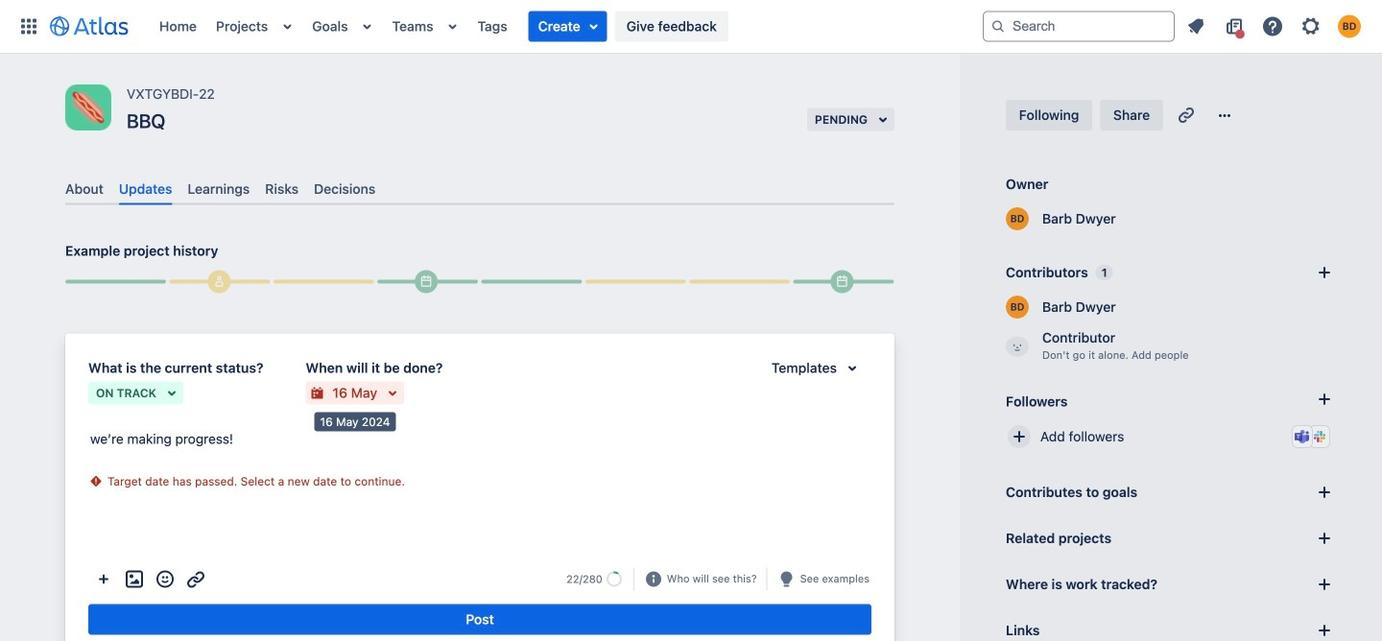 Task type: describe. For each thing, give the bounding box(es) containing it.
add files, videos, or images image
[[123, 568, 146, 591]]

add follower image
[[1008, 425, 1031, 448]]

top element
[[12, 0, 983, 53]]

0 horizontal spatial list
[[150, 0, 983, 53]]

list item inside top element
[[529, 11, 607, 42]]

switch to... image
[[17, 15, 40, 38]]

help image
[[1262, 15, 1285, 38]]

more actions image
[[92, 568, 115, 591]]

account image
[[1338, 15, 1361, 38]]



Task type: locate. For each thing, give the bounding box(es) containing it.
insert link image
[[184, 568, 207, 591]]

tooltip
[[314, 412, 396, 432]]

list
[[150, 0, 983, 53], [1179, 11, 1371, 42]]

slack logo showing nan channels are connected to this project image
[[1312, 429, 1328, 445]]

tab list
[[58, 173, 902, 205]]

Main content area, start typing to enter text. text field
[[88, 428, 872, 459]]

error image
[[88, 474, 104, 489]]

Search field
[[983, 11, 1175, 42]]

list item
[[529, 11, 607, 42]]

banner
[[0, 0, 1382, 54]]

settings image
[[1300, 15, 1323, 38]]

insert emoji image
[[154, 568, 177, 591]]

add a follower image
[[1313, 388, 1336, 411]]

msteams logo showing  channels are connected to this project image
[[1295, 429, 1310, 445]]

search image
[[991, 19, 1006, 34]]

notifications image
[[1185, 15, 1208, 38]]

None search field
[[983, 11, 1175, 42]]

1 horizontal spatial list
[[1179, 11, 1371, 42]]



Task type: vqa. For each thing, say whether or not it's contained in the screenshot.
Insert link icon
yes



